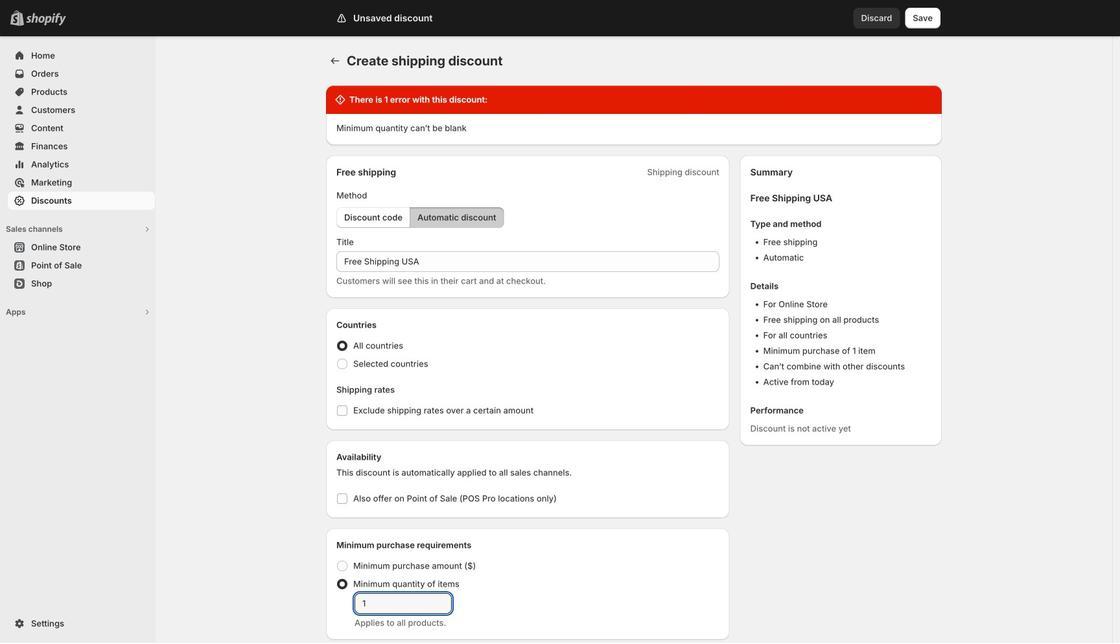 Task type: vqa. For each thing, say whether or not it's contained in the screenshot.
or to the right
no



Task type: locate. For each thing, give the bounding box(es) containing it.
None text field
[[337, 252, 720, 272], [355, 594, 452, 615], [337, 252, 720, 272], [355, 594, 452, 615]]

shopify image
[[26, 13, 66, 26]]



